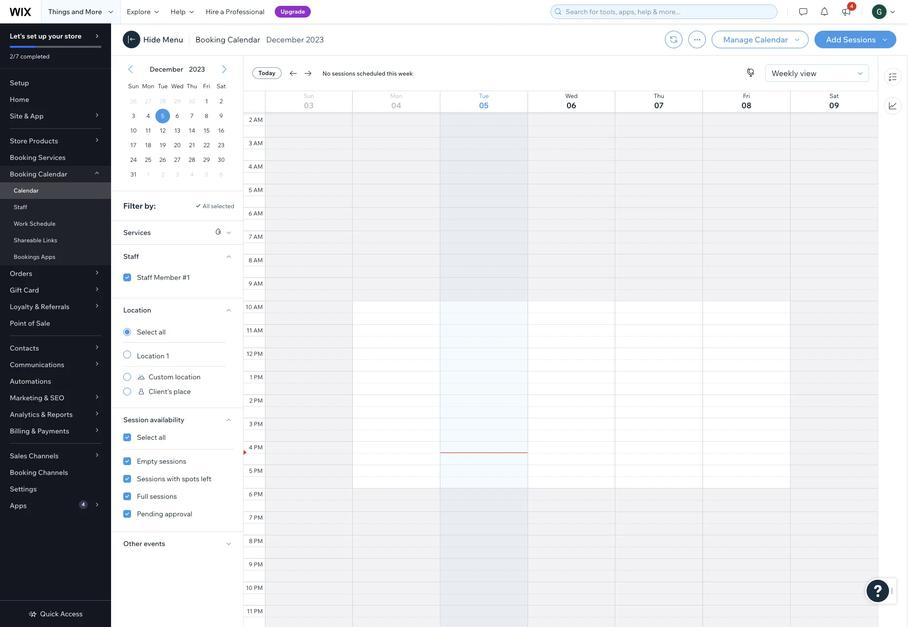 Task type: locate. For each thing, give the bounding box(es) containing it.
9 am from the top
[[254, 303, 263, 311]]

member
[[154, 273, 181, 282]]

row containing 1
[[126, 94, 229, 109]]

today button
[[253, 67, 282, 79]]

4 left tuesday, december 5, 2023 cell
[[146, 112, 150, 119]]

& right loyalty
[[35, 302, 39, 311]]

1 down 12 pm
[[250, 374, 253, 381]]

6 pm from the top
[[254, 467, 263, 474]]

0 horizontal spatial services
[[38, 153, 66, 162]]

am down 5 am
[[254, 210, 263, 217]]

5 down 4 am
[[249, 186, 252, 194]]

booking for booking services link
[[10, 153, 37, 162]]

7 down "6 am"
[[249, 233, 252, 240]]

1 horizontal spatial sat
[[830, 92, 840, 99]]

all up location 1
[[159, 328, 166, 336]]

6 am from the top
[[254, 233, 263, 240]]

11 for 11 pm
[[247, 608, 253, 615]]

select inside checkbox
[[137, 433, 157, 442]]

sessions inside option
[[137, 474, 165, 483]]

1 horizontal spatial december
[[266, 35, 304, 44]]

0 vertical spatial december
[[266, 35, 304, 44]]

sat for sat 09
[[830, 92, 840, 99]]

sessions down empty at bottom left
[[137, 474, 165, 483]]

pm down 8 pm
[[254, 561, 263, 568]]

fri
[[203, 82, 210, 90], [744, 92, 751, 99]]

0 vertical spatial 2023
[[306, 35, 324, 44]]

9 up 16
[[220, 112, 223, 119]]

menu
[[162, 35, 183, 44]]

billing & payments button
[[0, 423, 111, 439]]

store products
[[10, 137, 58, 145]]

11 inside row group
[[145, 127, 151, 134]]

1 vertical spatial sessions
[[137, 474, 165, 483]]

0 horizontal spatial mon
[[142, 82, 154, 90]]

0 vertical spatial thu
[[187, 82, 197, 90]]

10 am from the top
[[254, 327, 263, 334]]

11
[[145, 127, 151, 134], [247, 327, 252, 334], [247, 608, 253, 615]]

11 down 10 am
[[247, 327, 252, 334]]

am for 3 am
[[254, 139, 263, 147]]

1 vertical spatial 1
[[166, 352, 169, 360]]

9 for 9 am
[[249, 280, 252, 287]]

5 pm from the top
[[254, 444, 263, 451]]

december up sun mon tue wed thu
[[150, 65, 183, 74]]

7 pm from the top
[[254, 491, 263, 498]]

6 for 6 am
[[249, 210, 252, 217]]

tue 05
[[479, 92, 489, 110]]

wed up 06
[[566, 92, 578, 99]]

7
[[190, 112, 194, 119], [249, 233, 252, 240], [249, 514, 253, 521]]

gift
[[10, 286, 22, 295]]

staff down services button on the left of the page
[[123, 252, 139, 261]]

0 horizontal spatial fri
[[203, 82, 210, 90]]

location down staff member #1
[[123, 306, 151, 315]]

& for site
[[24, 112, 29, 120]]

04
[[392, 100, 402, 110]]

6 pm
[[249, 491, 263, 498]]

2 up 16
[[220, 98, 223, 105]]

7 for 7 pm
[[249, 514, 253, 521]]

5 up 19
[[161, 112, 165, 119]]

0 vertical spatial 1
[[205, 98, 208, 105]]

location up custom
[[137, 352, 165, 360]]

bookings
[[14, 253, 40, 260]]

20
[[174, 141, 181, 149]]

analytics
[[10, 410, 40, 419]]

0 horizontal spatial december
[[150, 65, 183, 74]]

pm up 8 pm
[[254, 514, 263, 521]]

1 vertical spatial 7
[[249, 233, 252, 240]]

3 for 3
[[132, 112, 135, 119]]

3 am
[[249, 139, 263, 147]]

08
[[742, 100, 752, 110]]

2 am from the top
[[254, 139, 263, 147]]

1 horizontal spatial 2023
[[306, 35, 324, 44]]

work schedule link
[[0, 216, 111, 232]]

0 vertical spatial fri
[[203, 82, 210, 90]]

pm up 1 pm
[[254, 350, 263, 357]]

1 for 1
[[205, 98, 208, 105]]

1 horizontal spatial mon
[[391, 92, 403, 99]]

pm up 6 pm
[[254, 467, 263, 474]]

11 for 11
[[145, 127, 151, 134]]

fri inside fri 08
[[744, 92, 751, 99]]

sessions right add
[[844, 35, 877, 44]]

products
[[29, 137, 58, 145]]

30
[[218, 156, 225, 163]]

sessions for empty
[[159, 457, 186, 466]]

8 up 9 pm
[[249, 537, 253, 545]]

2
[[220, 98, 223, 105], [249, 116, 252, 123], [250, 397, 253, 404]]

am down 2 am on the top left of page
[[254, 139, 263, 147]]

3 pm from the top
[[254, 397, 263, 404]]

8 for 8
[[205, 112, 209, 119]]

calendar
[[228, 35, 261, 44], [756, 35, 789, 44], [38, 170, 67, 178], [14, 187, 39, 194]]

& for analytics
[[41, 410, 46, 419]]

4 down 3 pm
[[249, 444, 253, 451]]

calendar up calendar link
[[38, 170, 67, 178]]

1 horizontal spatial tue
[[479, 92, 489, 99]]

mon 04
[[391, 92, 403, 110]]

4 am from the top
[[254, 186, 263, 194]]

2023 down "upgrade" button
[[306, 35, 324, 44]]

0 vertical spatial apps
[[41, 253, 55, 260]]

thu 07
[[654, 92, 665, 110]]

& left reports
[[41, 410, 46, 419]]

10 up 11 pm
[[246, 584, 253, 592]]

None field
[[769, 65, 856, 81]]

7 up 14
[[190, 112, 194, 119]]

am down 9 am
[[254, 303, 263, 311]]

upgrade button
[[275, 6, 311, 18]]

11 down 10 pm
[[247, 608, 253, 615]]

mon up the 04
[[391, 92, 403, 99]]

hide menu button
[[123, 31, 183, 48]]

2 vertical spatial 5
[[249, 467, 253, 474]]

location for location
[[123, 306, 151, 315]]

2 vertical spatial staff
[[137, 273, 152, 282]]

12 for 12
[[160, 127, 166, 134]]

staff for staff "link"
[[14, 203, 27, 211]]

1 vertical spatial sessions
[[159, 457, 186, 466]]

11 pm from the top
[[254, 584, 263, 592]]

0 vertical spatial services
[[38, 153, 66, 162]]

am for 5 am
[[254, 186, 263, 194]]

pm for 6 pm
[[254, 491, 263, 498]]

2 for 2 am
[[249, 116, 252, 123]]

15
[[204, 127, 210, 134]]

help
[[171, 7, 186, 16]]

1 horizontal spatial wed
[[566, 92, 578, 99]]

10
[[130, 127, 137, 134], [246, 303, 252, 311], [246, 584, 253, 592]]

sessions up pending approval
[[150, 492, 177, 501]]

11 up 18
[[145, 127, 151, 134]]

&
[[24, 112, 29, 120], [35, 302, 39, 311], [44, 394, 49, 402], [41, 410, 46, 419], [31, 427, 36, 435]]

1 vertical spatial sat
[[830, 92, 840, 99]]

0 vertical spatial channels
[[29, 452, 59, 460]]

thu up 07
[[654, 92, 665, 99]]

booking calendar inside booking calendar dropdown button
[[10, 170, 67, 178]]

1 horizontal spatial 1
[[205, 98, 208, 105]]

2 vertical spatial 8
[[249, 537, 253, 545]]

1 vertical spatial select all
[[137, 433, 166, 442]]

1 vertical spatial channels
[[38, 468, 68, 477]]

staff inside option
[[137, 273, 152, 282]]

december down "upgrade" button
[[266, 35, 304, 44]]

quick access
[[40, 610, 83, 618]]

tue up 05
[[479, 92, 489, 99]]

1 horizontal spatial booking calendar
[[196, 35, 261, 44]]

booking channels
[[10, 468, 68, 477]]

1 vertical spatial 12
[[247, 350, 253, 357]]

1 am from the top
[[254, 116, 263, 123]]

staff inside "link"
[[14, 203, 27, 211]]

booking up settings
[[10, 468, 37, 477]]

& for billing
[[31, 427, 36, 435]]

0 vertical spatial sat
[[217, 82, 226, 90]]

2 vertical spatial 1
[[250, 374, 253, 381]]

5 am from the top
[[254, 210, 263, 217]]

row containing 10
[[126, 123, 229, 138]]

2 select from the top
[[137, 433, 157, 442]]

pm for 4 pm
[[254, 444, 263, 451]]

& inside "dropdown button"
[[44, 394, 49, 402]]

apps inside bookings apps link
[[41, 253, 55, 260]]

1 vertical spatial select
[[137, 433, 157, 442]]

3 am from the top
[[254, 163, 263, 170]]

alert inside grid
[[147, 65, 208, 74]]

21
[[189, 141, 195, 149]]

1 vertical spatial december
[[150, 65, 183, 74]]

1 all from the top
[[159, 328, 166, 336]]

10 pm from the top
[[254, 561, 263, 568]]

1 vertical spatial thu
[[654, 92, 665, 99]]

row group
[[118, 94, 237, 191]]

all down availability
[[159, 433, 166, 442]]

1 vertical spatial 9
[[249, 280, 252, 287]]

tuesday, december 5, 2023 cell
[[156, 109, 170, 123]]

1 vertical spatial services
[[123, 228, 151, 237]]

8 for 8 am
[[249, 256, 252, 264]]

1 vertical spatial wed
[[566, 92, 578, 99]]

8 am from the top
[[254, 280, 263, 287]]

8 pm from the top
[[254, 514, 263, 521]]

Search for tools, apps, help & more... field
[[563, 5, 775, 19]]

sun for mon
[[128, 82, 139, 90]]

5 pm
[[249, 467, 263, 474]]

am up "6 am"
[[254, 186, 263, 194]]

select down location button
[[137, 328, 157, 336]]

billing & payments
[[10, 427, 69, 435]]

0 horizontal spatial sat
[[217, 82, 226, 90]]

7 am from the top
[[254, 256, 263, 264]]

1 vertical spatial 6
[[249, 210, 252, 217]]

4 up add sessions
[[851, 3, 854, 9]]

channels up booking channels
[[29, 452, 59, 460]]

9 up 10 am
[[249, 280, 252, 287]]

4 down settings link
[[82, 501, 85, 508]]

2 pm from the top
[[254, 374, 263, 381]]

0 vertical spatial 6
[[176, 112, 179, 119]]

2 vertical spatial 10
[[246, 584, 253, 592]]

sidebar element
[[0, 23, 111, 627]]

pm for 2 pm
[[254, 397, 263, 404]]

thu up 14
[[187, 82, 197, 90]]

am for 7 am
[[254, 233, 263, 240]]

december inside grid
[[150, 65, 183, 74]]

sales channels
[[10, 452, 59, 460]]

8 up 15
[[205, 112, 209, 119]]

other events
[[123, 539, 165, 548]]

6 up 7 am
[[249, 210, 252, 217]]

1 vertical spatial 2
[[249, 116, 252, 123]]

select
[[137, 328, 157, 336], [137, 433, 157, 442]]

23
[[218, 141, 225, 149]]

channels inside dropdown button
[[29, 452, 59, 460]]

pm for 12 pm
[[254, 350, 263, 357]]

7 for 7 am
[[249, 233, 252, 240]]

pm for 11 pm
[[254, 608, 263, 615]]

12 pm from the top
[[254, 608, 263, 615]]

1 horizontal spatial sun
[[304, 92, 314, 99]]

1 vertical spatial staff
[[123, 252, 139, 261]]

bookings apps
[[14, 253, 55, 260]]

4 pm from the top
[[254, 420, 263, 428]]

sessions up with
[[159, 457, 186, 466]]

1 vertical spatial 11
[[247, 327, 252, 334]]

tue up tuesday, december 5, 2023 cell
[[158, 82, 168, 90]]

payments
[[37, 427, 69, 435]]

0 horizontal spatial apps
[[10, 501, 27, 510]]

2 up "3 am"
[[249, 116, 252, 123]]

row
[[244, 67, 879, 627], [126, 77, 229, 94], [244, 91, 879, 112], [126, 94, 229, 109], [126, 109, 229, 123], [126, 123, 229, 138], [126, 138, 229, 153], [126, 153, 229, 167]]

7 down 6 pm
[[249, 514, 253, 521]]

9 pm from the top
[[254, 537, 263, 545]]

2023 up sun mon tue wed thu
[[189, 65, 205, 74]]

2 vertical spatial 6
[[249, 491, 253, 498]]

0 vertical spatial booking calendar
[[196, 35, 261, 44]]

0 horizontal spatial thu
[[187, 82, 197, 90]]

grid
[[118, 56, 237, 191], [244, 67, 879, 627]]

2 vertical spatial 7
[[249, 514, 253, 521]]

3
[[132, 112, 135, 119], [249, 139, 252, 147], [249, 420, 253, 428]]

0 horizontal spatial grid
[[118, 56, 237, 191]]

9 pm
[[249, 561, 263, 568]]

8 am
[[249, 256, 263, 264]]

booking calendar down booking services
[[10, 170, 67, 178]]

0 vertical spatial 11
[[145, 127, 151, 134]]

0 vertical spatial sessions
[[844, 35, 877, 44]]

0 vertical spatial 5
[[161, 112, 165, 119]]

hide
[[143, 35, 161, 44]]

0 vertical spatial 3
[[132, 112, 135, 119]]

manage
[[724, 35, 754, 44]]

1 vertical spatial all
[[159, 433, 166, 442]]

staff for staff button at the left of the page
[[123, 252, 139, 261]]

0 vertical spatial 7
[[190, 112, 194, 119]]

5 inside cell
[[161, 112, 165, 119]]

pm down 10 pm
[[254, 608, 263, 615]]

06
[[567, 100, 577, 110]]

2 select all from the top
[[137, 433, 166, 442]]

8 up 9 am
[[249, 256, 252, 264]]

& left seo on the bottom of page
[[44, 394, 49, 402]]

10 inside row
[[130, 127, 137, 134]]

24
[[130, 156, 137, 163]]

0 vertical spatial 2
[[220, 98, 223, 105]]

0 horizontal spatial wed
[[171, 82, 184, 90]]

staff left member
[[137, 273, 152, 282]]

sessions right no
[[332, 69, 356, 77]]

0 vertical spatial 8
[[205, 112, 209, 119]]

12 inside row
[[160, 127, 166, 134]]

1
[[205, 98, 208, 105], [166, 352, 169, 360], [250, 374, 253, 381]]

communications button
[[0, 356, 111, 373]]

am for 10 am
[[254, 303, 263, 311]]

services down the store products popup button
[[38, 153, 66, 162]]

1 vertical spatial booking calendar
[[10, 170, 67, 178]]

pm down '7 pm'
[[254, 537, 263, 545]]

1 pm from the top
[[254, 350, 263, 357]]

and
[[72, 7, 84, 16]]

1 vertical spatial 5
[[249, 186, 252, 194]]

services
[[38, 153, 66, 162], [123, 228, 151, 237]]

am up 5 am
[[254, 163, 263, 170]]

marketing
[[10, 394, 43, 402]]

11 for 11 am
[[247, 327, 252, 334]]

calendar inside dropdown button
[[38, 170, 67, 178]]

am down 7 am
[[254, 256, 263, 264]]

sessions for full
[[150, 492, 177, 501]]

full
[[137, 492, 148, 501]]

0 vertical spatial location
[[123, 306, 151, 315]]

pm for 5 pm
[[254, 467, 263, 474]]

am down 8 am
[[254, 280, 263, 287]]

4 inside button
[[851, 3, 854, 9]]

alert containing december
[[147, 65, 208, 74]]

booking for booking channels link
[[10, 468, 37, 477]]

thu
[[187, 82, 197, 90], [654, 92, 665, 99]]

am up 8 am
[[254, 233, 263, 240]]

services up staff button at the left of the page
[[123, 228, 151, 237]]

services inside booking services link
[[38, 153, 66, 162]]

pm for 9 pm
[[254, 561, 263, 568]]

2 vertical spatial 11
[[247, 608, 253, 615]]

7 for 7
[[190, 112, 194, 119]]

fri up 08
[[744, 92, 751, 99]]

0 vertical spatial sun
[[128, 82, 139, 90]]

sessions inside 'button'
[[844, 35, 877, 44]]

row containing 03
[[244, 91, 879, 112]]

contacts button
[[0, 340, 111, 356]]

am up 12 pm
[[254, 327, 263, 334]]

1 vertical spatial sun
[[304, 92, 314, 99]]

1 up 15
[[205, 98, 208, 105]]

scheduled
[[357, 69, 386, 77]]

1 horizontal spatial grid
[[244, 67, 879, 627]]

select all up location 1
[[137, 328, 166, 336]]

2 horizontal spatial 1
[[250, 374, 253, 381]]

2 inside row
[[220, 98, 223, 105]]

1 up custom
[[166, 352, 169, 360]]

upgrade
[[281, 8, 305, 15]]

1 pm
[[250, 374, 263, 381]]

3 up 17
[[132, 112, 135, 119]]

row containing sun
[[126, 77, 229, 94]]

07
[[655, 100, 664, 110]]

1 select all from the top
[[137, 328, 166, 336]]

wed up '13'
[[171, 82, 184, 90]]

pm for 3 pm
[[254, 420, 263, 428]]

pm down 1 pm
[[254, 397, 263, 404]]

12 down tuesday, december 5, 2023 cell
[[160, 127, 166, 134]]

booking calendar down 'a'
[[196, 35, 261, 44]]

2 vertical spatial 3
[[249, 420, 253, 428]]

1 horizontal spatial 12
[[247, 350, 253, 357]]

2 vertical spatial 2
[[250, 397, 253, 404]]

0 horizontal spatial sessions
[[137, 474, 165, 483]]

5 for 5
[[161, 112, 165, 119]]

apps down settings
[[10, 501, 27, 510]]

0 vertical spatial staff
[[14, 203, 27, 211]]

5 for 5 am
[[249, 186, 252, 194]]

9 for 9 pm
[[249, 561, 253, 568]]

1 horizontal spatial fri
[[744, 92, 751, 99]]

0 horizontal spatial tue
[[158, 82, 168, 90]]

marketing & seo button
[[0, 390, 111, 406]]

12 pm
[[247, 350, 263, 357]]

sat up 16
[[217, 82, 226, 90]]

row containing 24
[[126, 153, 229, 167]]

0 vertical spatial select all
[[137, 328, 166, 336]]

& right the site
[[24, 112, 29, 120]]

sat inside sat 09
[[830, 92, 840, 99]]

Staff Member #1 checkbox
[[123, 271, 217, 283]]

7 inside row
[[190, 112, 194, 119]]

1 vertical spatial 10
[[246, 303, 252, 311]]

10 for 10
[[130, 127, 137, 134]]

calendar right manage
[[756, 35, 789, 44]]

0 vertical spatial 10
[[130, 127, 137, 134]]

1 vertical spatial tue
[[479, 92, 489, 99]]

12 down 11 am
[[247, 350, 253, 357]]

0 horizontal spatial booking calendar
[[10, 170, 67, 178]]

select all down session availability
[[137, 433, 166, 442]]

apps down the links
[[41, 253, 55, 260]]

home
[[10, 95, 29, 104]]

alert
[[147, 65, 208, 74]]

& for loyalty
[[35, 302, 39, 311]]

mon down hide
[[142, 82, 154, 90]]

billing
[[10, 427, 30, 435]]

0 vertical spatial 9
[[220, 112, 223, 119]]

0 vertical spatial mon
[[142, 82, 154, 90]]

staff button
[[123, 251, 139, 262]]

1 vertical spatial fri
[[744, 92, 751, 99]]

booking down store
[[10, 153, 37, 162]]

27
[[174, 156, 181, 163]]

menu
[[879, 62, 908, 120]]

fri right sun mon tue wed thu
[[203, 82, 210, 90]]

booking down booking services
[[10, 170, 37, 178]]

location for location 1
[[137, 352, 165, 360]]

filter
[[123, 201, 143, 211]]

1 horizontal spatial apps
[[41, 253, 55, 260]]

& inside popup button
[[24, 112, 29, 120]]

6 inside row
[[176, 112, 179, 119]]

store
[[10, 137, 27, 145]]

2 vertical spatial 9
[[249, 561, 253, 568]]

2 for 2 pm
[[250, 397, 253, 404]]

26
[[159, 156, 166, 163]]

6 up '7 pm'
[[249, 491, 253, 498]]

1 horizontal spatial sessions
[[844, 35, 877, 44]]

5 down 4 pm
[[249, 467, 253, 474]]

sun for 03
[[304, 92, 314, 99]]

1 vertical spatial location
[[137, 352, 165, 360]]

2 all from the top
[[159, 433, 166, 442]]

0 vertical spatial all
[[159, 328, 166, 336]]

pm for 7 pm
[[254, 514, 263, 521]]

05
[[480, 100, 489, 110]]

19
[[160, 141, 166, 149]]

fri for fri
[[203, 82, 210, 90]]

3 up 4 pm
[[249, 420, 253, 428]]

10 up 11 am
[[246, 303, 252, 311]]

pm down 2 pm in the bottom left of the page
[[254, 420, 263, 428]]

staff up work
[[14, 203, 27, 211]]

1 vertical spatial 2023
[[189, 65, 205, 74]]

0 vertical spatial select
[[137, 328, 157, 336]]

am up "3 am"
[[254, 116, 263, 123]]

0 horizontal spatial sun
[[128, 82, 139, 90]]

services button
[[123, 227, 151, 238]]

am for 9 am
[[254, 280, 263, 287]]

december
[[266, 35, 304, 44], [150, 65, 183, 74]]

pm up 5 pm
[[254, 444, 263, 451]]

0 horizontal spatial 2023
[[189, 65, 205, 74]]

channels down "sales channels" dropdown button
[[38, 468, 68, 477]]

2 vertical spatial sessions
[[150, 492, 177, 501]]

shareable links link
[[0, 232, 111, 249]]

all inside select all checkbox
[[159, 433, 166, 442]]

staff
[[14, 203, 27, 211], [123, 252, 139, 261], [137, 273, 152, 282]]

1 vertical spatial apps
[[10, 501, 27, 510]]

booking inside dropdown button
[[10, 170, 37, 178]]

add
[[827, 35, 842, 44]]



Task type: describe. For each thing, give the bounding box(es) containing it.
channels for booking channels
[[38, 468, 68, 477]]

select all inside select all checkbox
[[137, 433, 166, 442]]

2/7
[[10, 53, 19, 60]]

1 select from the top
[[137, 328, 157, 336]]

manage calendar button
[[712, 31, 809, 48]]

all
[[203, 202, 210, 209]]

loyalty & referrals button
[[0, 298, 111, 315]]

9 for 9
[[220, 112, 223, 119]]

Select all checkbox
[[123, 432, 235, 443]]

grid containing 03
[[244, 67, 879, 627]]

empty sessions
[[137, 457, 186, 466]]

calendar inside button
[[756, 35, 789, 44]]

1 horizontal spatial thu
[[654, 92, 665, 99]]

pending
[[137, 510, 163, 518]]

access
[[60, 610, 83, 618]]

card
[[24, 286, 39, 295]]

point
[[10, 319, 26, 328]]

31
[[131, 171, 137, 178]]

your
[[48, 32, 63, 40]]

loyalty
[[10, 302, 33, 311]]

2023 inside grid
[[189, 65, 205, 74]]

quick
[[40, 610, 59, 618]]

spots
[[182, 474, 200, 483]]

site
[[10, 112, 23, 120]]

10 for 10 am
[[246, 303, 252, 311]]

sales
[[10, 452, 27, 460]]

fri 08
[[742, 92, 752, 110]]

by:
[[145, 201, 156, 211]]

Sessions with spots left checkbox
[[123, 473, 235, 485]]

am for 11 am
[[254, 327, 263, 334]]

am for 8 am
[[254, 256, 263, 264]]

row containing 17
[[126, 138, 229, 153]]

staff link
[[0, 199, 111, 216]]

pm for 8 pm
[[254, 537, 263, 545]]

6 for 6 pm
[[249, 491, 253, 498]]

quick access button
[[28, 610, 83, 618]]

december for december 2023
[[266, 35, 304, 44]]

calendar up work
[[14, 187, 39, 194]]

left
[[201, 474, 212, 483]]

orders button
[[0, 265, 111, 282]]

10 for 10 pm
[[246, 584, 253, 592]]

pm for 10 pm
[[254, 584, 263, 592]]

sun 03
[[304, 92, 314, 110]]

communications
[[10, 360, 64, 369]]

selected
[[211, 202, 235, 209]]

with
[[167, 474, 180, 483]]

no
[[323, 69, 331, 77]]

row containing 3
[[126, 109, 229, 123]]

22
[[204, 141, 210, 149]]

3 for 3 am
[[249, 139, 252, 147]]

4 pm
[[249, 444, 263, 451]]

12 for 12 pm
[[247, 350, 253, 357]]

row group containing 1
[[118, 94, 237, 191]]

hire
[[206, 7, 219, 16]]

7 am
[[249, 233, 263, 240]]

let's
[[10, 32, 25, 40]]

app
[[30, 112, 44, 120]]

0 horizontal spatial 1
[[166, 352, 169, 360]]

december for december
[[150, 65, 183, 74]]

referrals
[[41, 302, 70, 311]]

location button
[[123, 304, 151, 316]]

a
[[221, 7, 224, 16]]

1 vertical spatial mon
[[391, 92, 403, 99]]

6 for 6
[[176, 112, 179, 119]]

2 for 2
[[220, 98, 223, 105]]

calendar down professional
[[228, 35, 261, 44]]

grid containing december
[[118, 56, 237, 191]]

point of sale
[[10, 319, 50, 328]]

9 am
[[249, 280, 263, 287]]

this
[[387, 69, 397, 77]]

pending approval
[[137, 510, 193, 518]]

11 pm
[[247, 608, 263, 615]]

5 for 5 pm
[[249, 467, 253, 474]]

am for 2 am
[[254, 116, 263, 123]]

4 down "3 am"
[[249, 163, 252, 170]]

booking channels link
[[0, 464, 111, 481]]

sat for sat
[[217, 82, 226, 90]]

empty
[[137, 457, 158, 466]]

09
[[830, 100, 840, 110]]

channels for sales channels
[[29, 452, 59, 460]]

8 for 8 pm
[[249, 537, 253, 545]]

loyalty & referrals
[[10, 302, 70, 311]]

4 inside the sidebar element
[[82, 501, 85, 508]]

contacts
[[10, 344, 39, 353]]

fri for fri 08
[[744, 92, 751, 99]]

& for marketing
[[44, 394, 49, 402]]

client's
[[149, 387, 172, 396]]

Empty sessions checkbox
[[123, 455, 235, 467]]

hide menu
[[143, 35, 183, 44]]

availability
[[150, 415, 185, 424]]

session
[[123, 415, 149, 424]]

analytics & reports
[[10, 410, 73, 419]]

analytics & reports button
[[0, 406, 111, 423]]

location 1
[[137, 352, 169, 360]]

completed
[[20, 53, 50, 60]]

set
[[27, 32, 37, 40]]

store
[[65, 32, 82, 40]]

#1
[[183, 273, 190, 282]]

client's place
[[149, 387, 191, 396]]

4 am
[[249, 163, 263, 170]]

Pending approval checkbox
[[123, 508, 235, 520]]

store products button
[[0, 133, 111, 149]]

2 pm
[[250, 397, 263, 404]]

booking down hire
[[196, 35, 226, 44]]

automations
[[10, 377, 51, 386]]

booking services link
[[0, 149, 111, 166]]

location
[[175, 373, 201, 381]]

gift card
[[10, 286, 39, 295]]

other
[[123, 539, 142, 548]]

settings
[[10, 485, 37, 493]]

am for 6 am
[[254, 210, 263, 217]]

place
[[174, 387, 191, 396]]

14
[[189, 127, 195, 134]]

add sessions
[[827, 35, 877, 44]]

3 for 3 pm
[[249, 420, 253, 428]]

1 horizontal spatial services
[[123, 228, 151, 237]]

home link
[[0, 91, 111, 108]]

1 for 1 pm
[[250, 374, 253, 381]]

session availability button
[[123, 414, 185, 426]]

7 pm
[[249, 514, 263, 521]]

no sessions scheduled this week
[[323, 69, 413, 77]]

Full sessions checkbox
[[123, 491, 235, 502]]

booking for booking calendar dropdown button
[[10, 170, 37, 178]]

bookings apps link
[[0, 249, 111, 265]]

28
[[189, 156, 196, 163]]

29
[[203, 156, 210, 163]]

10 am
[[246, 303, 263, 311]]

pm for 1 pm
[[254, 374, 263, 381]]

sessions for no
[[332, 69, 356, 77]]

gift card button
[[0, 282, 111, 298]]

december 2023
[[266, 35, 324, 44]]

automations link
[[0, 373, 111, 390]]

hire a professional link
[[200, 0, 271, 23]]

8 pm
[[249, 537, 263, 545]]

25
[[145, 156, 152, 163]]

booking calendar button
[[0, 166, 111, 182]]

am for 4 am
[[254, 163, 263, 170]]



Task type: vqa. For each thing, say whether or not it's contained in the screenshot.
own my
no



